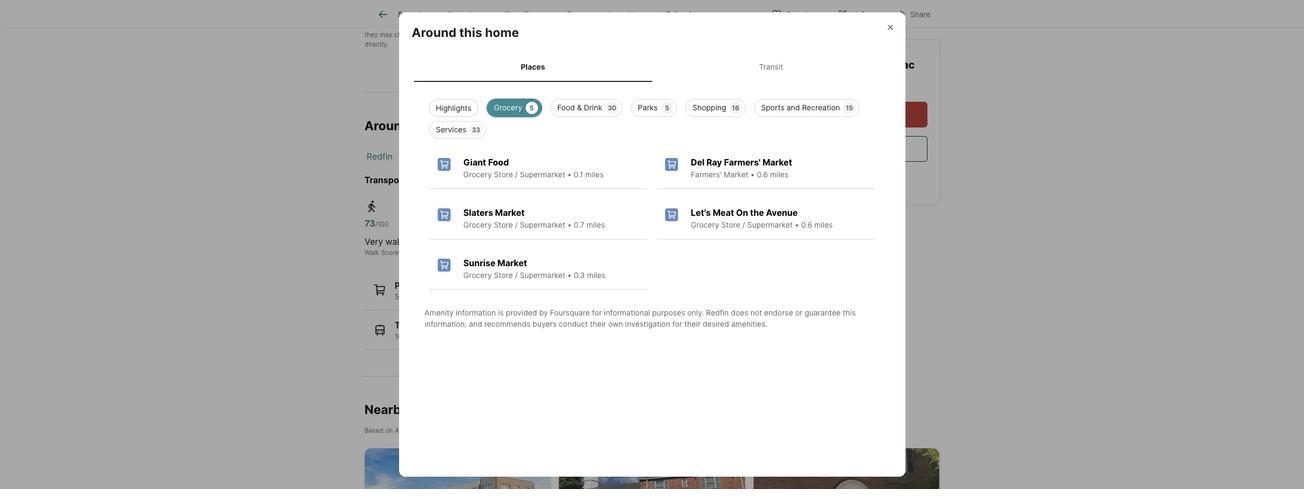 Task type: describe. For each thing, give the bounding box(es) containing it.
fees tab
[[555, 2, 596, 27]]

to inside guaranteed to be accurate. to verify school enrollment eligibility, contact the school district directly.
[[492, 30, 498, 39]]

very
[[365, 236, 383, 247]]

change
[[394, 30, 417, 39]]

transit tab
[[652, 54, 891, 80]]

93 /100
[[558, 218, 583, 229]]

giant food grocery store / supermarket • 0.1 miles
[[464, 157, 604, 179]]

0 vertical spatial by
[[394, 5, 401, 13]]

eligibility,
[[624, 30, 652, 39]]

16
[[732, 104, 740, 112]]

• for slaters market
[[568, 221, 572, 230]]

service
[[555, 21, 577, 29]]

• inside the let's meat on the avenue grocery store / supermarket • 0.6 miles
[[795, 221, 799, 230]]

based on avalon potomac yard
[[365, 427, 459, 435]]

near
[[429, 175, 448, 185]]

supermarket for sunrise market
[[520, 271, 566, 280]]

0 vertical spatial endorse
[[414, 21, 439, 29]]

floor
[[504, 10, 522, 19]]

0 vertical spatial guarantee
[[449, 21, 480, 29]]

5 left parks
[[495, 292, 499, 301]]

0 vertical spatial does
[[386, 21, 401, 29]]

score
[[381, 249, 398, 257]]

schools
[[666, 10, 696, 19]]

request a tour
[[826, 109, 887, 120]]

0.3
[[574, 271, 585, 280]]

ray
[[707, 157, 722, 168]]

0 vertical spatial for
[[592, 309, 602, 318]]

buyers
[[533, 320, 557, 329]]

redfin for redfin does not endorse or guarantee this information.
[[365, 21, 384, 29]]

redfin for redfin
[[367, 151, 393, 162]]

dc3,
[[465, 332, 483, 341]]

the inside the let's meat on the avenue grocery store / supermarket • 0.6 miles
[[750, 208, 764, 219]]

to inside school service boundaries are intended to be used as a reference only; they may change and are not
[[655, 21, 661, 29]]

conduct
[[559, 320, 588, 329]]

search
[[398, 10, 424, 19]]

yellow
[[506, 332, 529, 341]]

alexandria link
[[457, 151, 500, 162]]

accurate.
[[509, 30, 538, 39]]

own
[[609, 320, 623, 329]]

0.7
[[574, 221, 585, 230]]

paradise
[[588, 236, 623, 247]]

1 their from the left
[[590, 320, 606, 329]]

on
[[736, 208, 748, 219]]

miles for sunrise market
[[587, 271, 606, 280]]

including
[[365, 5, 392, 13]]

around for around avalon potomac yard
[[365, 118, 409, 134]]

15
[[846, 104, 853, 112]]

and inside school service boundaries are intended to be used as a reference only; they may change and are not
[[419, 30, 430, 39]]

school
[[533, 21, 554, 29]]

guaranteed
[[455, 30, 490, 39]]

on
[[385, 427, 393, 435]]

this inside around this home element
[[459, 25, 482, 40]]

giant
[[464, 157, 486, 168]]

not inside school service boundaries are intended to be used as a reference only; they may change and are not
[[443, 30, 453, 39]]

around avalon potomac yard
[[365, 118, 540, 134]]

schools tab
[[654, 2, 708, 27]]

yard up giant food grocery store / supermarket • 0.1 miles
[[513, 118, 540, 134]]

boundaries
[[579, 21, 613, 29]]

foursquare
[[550, 309, 590, 318]]

73 /100
[[365, 218, 389, 229]]

yard up "slaters market grocery store / supermarket • 0.7 miles"
[[520, 175, 539, 185]]

parks
[[501, 292, 521, 301]]

0 vertical spatial the
[[474, 5, 484, 13]]

information,
[[425, 320, 467, 329]]

drink
[[584, 103, 603, 112]]

directly.
[[365, 40, 389, 48]]

information.
[[495, 21, 531, 29]]

virginia link
[[410, 151, 440, 162]]

recreation
[[802, 103, 840, 112]]

transportation
[[365, 175, 428, 185]]

redfin link
[[367, 151, 393, 162]]

alexandria
[[457, 151, 500, 162]]

73
[[365, 218, 375, 229]]

amenities
[[608, 10, 643, 19]]

around this home
[[412, 25, 519, 40]]

including by contacting and visiting the schools themselves.
[[365, 5, 547, 13]]

yard inside avalon potomac yard
[[785, 74, 809, 87]]

this inside amenity information is provided by foursquare for informational purposes only. redfin does not endorse or guarantee this information, and recommends buyers conduct their own investigation for their desired amenities.
[[843, 309, 856, 318]]

avenue
[[766, 208, 798, 219]]

&
[[577, 103, 582, 112]]

around for around this home
[[412, 25, 457, 40]]

reference
[[704, 21, 733, 29]]

33
[[472, 126, 480, 134]]

is
[[498, 309, 504, 318]]

schools
[[486, 5, 509, 13]]

yard down 'rentals'
[[446, 427, 459, 435]]

del
[[691, 157, 705, 168]]

a inside button
[[863, 109, 868, 120]]

potomac up "alexandria"
[[456, 118, 510, 134]]

30
[[608, 104, 617, 112]]

market up on
[[724, 170, 749, 179]]

redfin inside amenity information is provided by foursquare for informational purposes only. redfin does not endorse or guarantee this information, and recommends buyers conduct their own investigation for their desired amenities.
[[706, 309, 729, 318]]

share
[[911, 9, 931, 19]]

floor plans tab
[[493, 2, 555, 27]]

good
[[465, 236, 487, 247]]

places tab
[[414, 54, 652, 80]]

• for giant food
[[568, 170, 572, 179]]

/100 for 67
[[476, 220, 489, 228]]

and right 'sports'
[[787, 103, 800, 112]]

5 right parks
[[665, 104, 669, 112]]

/ for slaters market
[[515, 221, 518, 230]]

and up redfin does not endorse or guarantee this information.
[[437, 5, 449, 13]]

• for del ray farmers' market
[[751, 170, 755, 179]]

store inside the let's meat on the avenue grocery store / supermarket • 0.6 miles
[[722, 221, 741, 230]]

• for sunrise market
[[568, 271, 572, 280]]

guarantee inside amenity information is provided by foursquare for informational purposes only. redfin does not endorse or guarantee this information, and recommends buyers conduct their own investigation for their desired amenities.
[[805, 309, 841, 318]]

request a tour button
[[785, 101, 928, 127]]

10b,
[[412, 332, 427, 341]]

parks
[[638, 103, 658, 112]]

miles for del ray farmers' market
[[770, 170, 789, 179]]

transit for transit 10a, 10b, 11y, blue, dc3, mw1, yellow
[[395, 320, 424, 331]]

0 horizontal spatial not
[[403, 21, 413, 29]]

plans
[[525, 10, 544, 19]]

walk
[[365, 249, 379, 257]]

intended
[[627, 21, 653, 29]]

let's
[[691, 208, 711, 219]]

amenities.
[[732, 320, 768, 329]]

11y,
[[430, 332, 443, 341]]

supermarket inside the let's meat on the avenue grocery store / supermarket • 0.6 miles
[[748, 221, 793, 230]]

tour
[[870, 109, 887, 120]]

grocery inside list box
[[494, 103, 523, 112]]

they
[[365, 30, 378, 39]]

amenity
[[425, 309, 454, 318]]

services
[[436, 125, 467, 134]]

2 school from the left
[[690, 30, 710, 39]]

grocery inside the let's meat on the avenue grocery store / supermarket • 0.6 miles
[[691, 221, 720, 230]]

1 horizontal spatial are
[[615, 21, 625, 29]]



Task type: locate. For each thing, give the bounding box(es) containing it.
contacting
[[403, 5, 435, 13]]

around down contacting
[[412, 25, 457, 40]]

/ up parks
[[515, 271, 518, 280]]

miles
[[586, 170, 604, 179], [770, 170, 789, 179], [587, 221, 605, 230], [815, 221, 833, 230], [587, 271, 606, 280]]

are down redfin does not endorse or guarantee this information.
[[432, 30, 442, 39]]

highlights
[[436, 104, 472, 113]]

2 /100 from the left
[[476, 220, 489, 228]]

redfin does not endorse or guarantee this information.
[[365, 21, 531, 29]]

1 horizontal spatial be
[[663, 21, 671, 29]]

store down the meat
[[722, 221, 741, 230]]

0 vertical spatial redfin
[[365, 21, 384, 29]]

2 horizontal spatial /100
[[570, 220, 583, 228]]

store up transit
[[494, 221, 513, 230]]

their down the only. at the right bottom
[[685, 320, 701, 329]]

photo of 113 e glebe rd unit c, alexandria, va 22305 image
[[754, 449, 940, 490]]

1 horizontal spatial food
[[557, 103, 575, 112]]

transit up 'sports'
[[759, 62, 784, 71]]

1 vertical spatial around
[[365, 118, 409, 134]]

avalon down highlights
[[412, 118, 453, 134]]

1 vertical spatial for
[[673, 320, 683, 329]]

market down transit
[[498, 258, 527, 269]]

rentals
[[411, 403, 453, 418]]

• left 0.1
[[568, 170, 572, 179]]

slaters market grocery store / supermarket • 0.7 miles
[[464, 208, 605, 230]]

a right as
[[698, 21, 702, 29]]

0 horizontal spatial by
[[394, 5, 401, 13]]

miles for giant food
[[586, 170, 604, 179]]

26
[[439, 292, 448, 301]]

endorse
[[414, 21, 439, 29], [765, 309, 794, 318]]

3 /100 from the left
[[570, 220, 583, 228]]

market
[[763, 157, 792, 168], [724, 170, 749, 179], [495, 208, 525, 219], [498, 258, 527, 269]]

farmers' right the ray
[[724, 157, 761, 168]]

miles inside giant food grocery store / supermarket • 0.1 miles
[[586, 170, 604, 179]]

grocery down the slaters
[[464, 221, 492, 230]]

/100 up biker's at the left of the page
[[570, 220, 583, 228]]

supermarket up biker's at the left of the page
[[520, 221, 566, 230]]

their
[[590, 320, 606, 329], [685, 320, 701, 329]]

0 horizontal spatial food
[[488, 157, 509, 168]]

10a,
[[395, 332, 410, 341]]

store inside "slaters market grocery store / supermarket • 0.7 miles"
[[494, 221, 513, 230]]

1 vertical spatial be
[[500, 30, 508, 39]]

2 vertical spatial the
[[750, 208, 764, 219]]

1 vertical spatial does
[[731, 309, 749, 318]]

market inside the sunrise market grocery store / supermarket • 0.3 miles
[[498, 258, 527, 269]]

2 horizontal spatial not
[[751, 309, 762, 318]]

list box
[[420, 95, 884, 139]]

food
[[557, 103, 575, 112], [488, 157, 509, 168]]

1 vertical spatial 0.6
[[802, 221, 813, 230]]

0 vertical spatial are
[[615, 21, 625, 29]]

not up the amenities.
[[751, 309, 762, 318]]

supermarket down avenue
[[748, 221, 793, 230]]

/ inside giant food grocery store / supermarket • 0.1 miles
[[515, 170, 518, 179]]

0 horizontal spatial transit
[[395, 320, 424, 331]]

x-out button
[[829, 2, 882, 24]]

67 /100
[[465, 218, 489, 229]]

farmers' down the ray
[[691, 170, 722, 179]]

1 vertical spatial by
[[539, 309, 548, 318]]

the inside guaranteed to be accurate. to verify school enrollment eligibility, contact the school district directly.
[[679, 30, 689, 39]]

0 horizontal spatial for
[[592, 309, 602, 318]]

avalon potomac yard
[[785, 58, 915, 87]]

0 vertical spatial be
[[663, 21, 671, 29]]

used
[[673, 21, 688, 29]]

themselves.
[[511, 5, 547, 13]]

potomac up tour
[[868, 58, 915, 71]]

around up redfin link on the left of page
[[365, 118, 409, 134]]

supermarket for slaters market
[[520, 221, 566, 230]]

grocery down sunrise
[[464, 271, 492, 280]]

photo of 1700 w abingdon dr #201, alexandria, va 22314 image
[[559, 449, 745, 490]]

supermarket inside "slaters market grocery store / supermarket • 0.7 miles"
[[520, 221, 566, 230]]

/100 for 73
[[375, 220, 389, 228]]

0 vertical spatial transit
[[759, 62, 784, 71]]

1 horizontal spatial their
[[685, 320, 701, 329]]

0 horizontal spatial does
[[386, 21, 401, 29]]

2 vertical spatial not
[[751, 309, 762, 318]]

overview tab
[[436, 2, 493, 27]]

for down purposes
[[673, 320, 683, 329]]

the right the visiting
[[474, 5, 484, 13]]

tab list
[[365, 0, 716, 27], [412, 51, 893, 82]]

grocery down let's
[[691, 221, 720, 230]]

provided
[[506, 309, 537, 318]]

the right on
[[750, 208, 764, 219]]

2 their from the left
[[685, 320, 701, 329]]

places up groceries,
[[395, 280, 423, 291]]

avalon down giant
[[450, 175, 479, 185]]

supermarket left 0.1
[[520, 170, 566, 179]]

food & drink 30
[[557, 103, 617, 112]]

• left 0.7
[[568, 221, 572, 230]]

1 horizontal spatial 0.6
[[802, 221, 813, 230]]

overview
[[447, 10, 481, 19]]

grocery inside the sunrise market grocery store / supermarket • 0.3 miles
[[464, 271, 492, 280]]

endorse up the amenities.
[[765, 309, 794, 318]]

places for places 5 groceries, 26 restaurants, 5 parks
[[395, 280, 423, 291]]

5
[[530, 104, 534, 112], [665, 104, 669, 112], [395, 292, 399, 301], [495, 292, 499, 301]]

/ up "slaters market grocery store / supermarket • 0.7 miles"
[[515, 170, 518, 179]]

by up buyers at left
[[539, 309, 548, 318]]

be up contact
[[663, 21, 671, 29]]

• up the let's meat on the avenue grocery store / supermarket • 0.6 miles at the right of page
[[751, 170, 755, 179]]

/100 inside 67 /100
[[476, 220, 489, 228]]

0 horizontal spatial guarantee
[[449, 21, 480, 29]]

transit 10a, 10b, 11y, blue, dc3, mw1, yellow
[[395, 320, 529, 341]]

places down guaranteed to be accurate. to verify school enrollment eligibility, contact the school district directly.
[[521, 62, 545, 71]]

by inside amenity information is provided by foursquare for informational purposes only. redfin does not endorse or guarantee this information, and recommends buyers conduct their own investigation for their desired amenities.
[[539, 309, 548, 318]]

search link
[[376, 8, 424, 21]]

avalon right on
[[395, 427, 415, 435]]

be down information.
[[500, 30, 508, 39]]

nearby rentals
[[365, 403, 453, 418]]

school down service
[[568, 30, 588, 39]]

0 vertical spatial farmers'
[[724, 157, 761, 168]]

share button
[[886, 2, 940, 24]]

del ray farmers' market farmers' market • 0.6 miles
[[691, 157, 792, 179]]

store
[[494, 170, 513, 179], [494, 221, 513, 230], [722, 221, 741, 230], [494, 271, 513, 280]]

/ for giant food
[[515, 170, 518, 179]]

information
[[456, 309, 496, 318]]

transit
[[759, 62, 784, 71], [395, 320, 424, 331]]

home
[[485, 25, 519, 40]]

1 vertical spatial are
[[432, 30, 442, 39]]

/100 up "very"
[[375, 220, 389, 228]]

1 vertical spatial tab list
[[412, 51, 893, 82]]

0.1
[[574, 170, 583, 179]]

redfin up transportation
[[367, 151, 393, 162]]

/ right 67 /100
[[515, 221, 518, 230]]

let's meat on the avenue grocery store / supermarket • 0.6 miles
[[691, 208, 833, 230]]

/100 inside the 73 /100
[[375, 220, 389, 228]]

2 vertical spatial redfin
[[706, 309, 729, 318]]

potomac inside avalon potomac yard
[[868, 58, 915, 71]]

mw1,
[[485, 332, 504, 341]]

contact
[[654, 30, 677, 39]]

list box inside around this home dialog
[[420, 95, 884, 139]]

transit inside tab
[[759, 62, 784, 71]]

to up contact
[[655, 21, 661, 29]]

0 vertical spatial food
[[557, 103, 575, 112]]

• inside giant food grocery store / supermarket • 0.1 miles
[[568, 170, 572, 179]]

floor plans
[[504, 10, 544, 19]]

redfin
[[365, 21, 384, 29], [367, 151, 393, 162], [706, 309, 729, 318]]

food inside giant food grocery store / supermarket • 0.1 miles
[[488, 157, 509, 168]]

1 vertical spatial endorse
[[765, 309, 794, 318]]

does up may
[[386, 21, 401, 29]]

verify
[[549, 30, 566, 39]]

/100 down the slaters
[[476, 220, 489, 228]]

grocery down places tab
[[494, 103, 523, 112]]

/100 inside 93 /100
[[570, 220, 583, 228]]

0 horizontal spatial be
[[500, 30, 508, 39]]

school down as
[[690, 30, 710, 39]]

grocery for giant food
[[464, 170, 492, 179]]

the down the used
[[679, 30, 689, 39]]

potomac down giant
[[481, 175, 518, 185]]

places 5 groceries, 26 restaurants, 5 parks
[[395, 280, 521, 301]]

0 vertical spatial places
[[521, 62, 545, 71]]

1 horizontal spatial guarantee
[[805, 309, 841, 318]]

store inside giant food grocery store / supermarket • 0.1 miles
[[494, 170, 513, 179]]

/100
[[375, 220, 389, 228], [476, 220, 489, 228], [570, 220, 583, 228]]

1 school from the left
[[568, 30, 588, 39]]

1 horizontal spatial or
[[796, 309, 803, 318]]

avalon up 15
[[830, 58, 866, 71]]

sports
[[761, 103, 785, 112]]

0.6 inside the let's meat on the avenue grocery store / supermarket • 0.6 miles
[[802, 221, 813, 230]]

blue,
[[446, 332, 463, 341]]

grocery down giant
[[464, 170, 492, 179]]

this
[[482, 21, 493, 29], [459, 25, 482, 40], [843, 309, 856, 318]]

be inside school service boundaries are intended to be used as a reference only; they may change and are not
[[663, 21, 671, 29]]

1 vertical spatial places
[[395, 280, 423, 291]]

transit up 10a,
[[395, 320, 424, 331]]

1 vertical spatial to
[[492, 30, 498, 39]]

• inside "slaters market grocery store / supermarket • 0.7 miles"
[[568, 221, 572, 230]]

photo of 120 e reed ave, alexandria, va 22305 image
[[365, 449, 551, 490]]

store for giant food
[[494, 170, 513, 179]]

store for slaters market
[[494, 221, 513, 230]]

miles inside the sunrise market grocery store / supermarket • 0.3 miles
[[587, 271, 606, 280]]

0 horizontal spatial /100
[[375, 220, 389, 228]]

good transit
[[465, 236, 515, 247]]

• left '0.3'
[[568, 271, 572, 280]]

supermarket left '0.3'
[[520, 271, 566, 280]]

based
[[365, 427, 384, 435]]

1 horizontal spatial /100
[[476, 220, 489, 228]]

places
[[521, 62, 545, 71], [395, 280, 423, 291]]

5 down places tab
[[530, 104, 534, 112]]

avalon inside avalon potomac yard
[[830, 58, 866, 71]]

not
[[403, 21, 413, 29], [443, 30, 453, 39], [751, 309, 762, 318]]

grocery for sunrise market
[[464, 271, 492, 280]]

tab list containing search
[[365, 0, 716, 27]]

1 horizontal spatial by
[[539, 309, 548, 318]]

list box containing grocery
[[420, 95, 884, 139]]

/ inside the let's meat on the avenue grocery store / supermarket • 0.6 miles
[[743, 221, 745, 230]]

a left tour
[[863, 109, 868, 120]]

• inside del ray farmers' market farmers' market • 0.6 miles
[[751, 170, 755, 179]]

grocery for slaters market
[[464, 221, 492, 230]]

market inside "slaters market grocery store / supermarket • 0.7 miles"
[[495, 208, 525, 219]]

1 vertical spatial guarantee
[[805, 309, 841, 318]]

yard up sports and recreation
[[785, 74, 809, 87]]

0 horizontal spatial a
[[698, 21, 702, 29]]

as
[[689, 21, 696, 29]]

may
[[380, 30, 393, 39]]

store up parks
[[494, 271, 513, 280]]

food right giant
[[488, 157, 509, 168]]

be inside guaranteed to be accurate. to verify school enrollment eligibility, contact the school district directly.
[[500, 30, 508, 39]]

shopping
[[693, 103, 727, 112]]

by right including
[[394, 5, 401, 13]]

0 horizontal spatial to
[[492, 30, 498, 39]]

does up the amenities.
[[731, 309, 749, 318]]

supermarket
[[520, 170, 566, 179], [520, 221, 566, 230], [748, 221, 793, 230], [520, 271, 566, 280]]

potomac down 'rentals'
[[417, 427, 444, 435]]

1 /100 from the left
[[375, 220, 389, 228]]

/ inside the sunrise market grocery store / supermarket • 0.3 miles
[[515, 271, 518, 280]]

miles inside "slaters market grocery store / supermarket • 0.7 miles"
[[587, 221, 605, 230]]

1 vertical spatial redfin
[[367, 151, 393, 162]]

supermarket inside giant food grocery store / supermarket • 0.1 miles
[[520, 170, 566, 179]]

guaranteed to be accurate. to verify school enrollment eligibility, contact the school district directly.
[[365, 30, 733, 48]]

0 horizontal spatial 0.6
[[757, 170, 768, 179]]

favorite button
[[763, 2, 824, 24]]

grocery
[[494, 103, 523, 112], [464, 170, 492, 179], [464, 221, 492, 230], [691, 221, 720, 230], [464, 271, 492, 280]]

1 vertical spatial or
[[796, 309, 803, 318]]

5 left groceries,
[[395, 292, 399, 301]]

places for places
[[521, 62, 545, 71]]

around this home element
[[412, 12, 532, 41]]

miles for slaters market
[[587, 221, 605, 230]]

virginia
[[410, 151, 440, 162]]

/ down on
[[743, 221, 745, 230]]

1 vertical spatial not
[[443, 30, 453, 39]]

1 vertical spatial food
[[488, 157, 509, 168]]

0 horizontal spatial around
[[365, 118, 409, 134]]

0 horizontal spatial or
[[441, 21, 447, 29]]

transit inside transit 10a, 10b, 11y, blue, dc3, mw1, yellow
[[395, 320, 424, 331]]

grocery inside giant food grocery store / supermarket • 0.1 miles
[[464, 170, 492, 179]]

0.6 inside del ray farmers' market farmers' market • 0.6 miles
[[757, 170, 768, 179]]

to down information.
[[492, 30, 498, 39]]

places inside places 5 groceries, 26 restaurants, 5 parks
[[395, 280, 423, 291]]

fees
[[567, 10, 584, 19]]

meat
[[713, 208, 734, 219]]

are down amenities
[[615, 21, 625, 29]]

1 vertical spatial the
[[679, 30, 689, 39]]

x-out
[[853, 9, 873, 19]]

/ inside "slaters market grocery store / supermarket • 0.7 miles"
[[515, 221, 518, 230]]

biker's
[[558, 236, 585, 247]]

a inside school service boundaries are intended to be used as a reference only; they may change and are not
[[698, 21, 702, 29]]

and right change
[[419, 30, 430, 39]]

restaurants,
[[450, 292, 493, 301]]

0 vertical spatial not
[[403, 21, 413, 29]]

93
[[558, 218, 570, 229]]

or inside amenity information is provided by foursquare for informational purposes only. redfin does not endorse or guarantee this information, and recommends buyers conduct their own investigation for their desired amenities.
[[796, 309, 803, 318]]

amenities tab
[[596, 2, 654, 27]]

supermarket inside the sunrise market grocery store / supermarket • 0.3 miles
[[520, 271, 566, 280]]

sunrise
[[464, 258, 496, 269]]

0 horizontal spatial the
[[474, 5, 484, 13]]

0 horizontal spatial endorse
[[414, 21, 439, 29]]

redfin up desired
[[706, 309, 729, 318]]

miles inside the let's meat on the avenue grocery store / supermarket • 0.6 miles
[[815, 221, 833, 230]]

walkable
[[386, 236, 421, 247]]

1 horizontal spatial transit
[[759, 62, 784, 71]]

0 vertical spatial a
[[698, 21, 702, 29]]

around this home dialog
[[399, 12, 906, 478]]

0 vertical spatial 0.6
[[757, 170, 768, 179]]

store inside the sunrise market grocery store / supermarket • 0.3 miles
[[494, 271, 513, 280]]

1 horizontal spatial farmers'
[[724, 157, 761, 168]]

favorite
[[787, 9, 815, 19]]

1 horizontal spatial places
[[521, 62, 545, 71]]

their left own
[[590, 320, 606, 329]]

market up transit
[[495, 208, 525, 219]]

0 vertical spatial around
[[412, 25, 457, 40]]

1 horizontal spatial does
[[731, 309, 749, 318]]

groceries,
[[401, 292, 437, 301]]

1 horizontal spatial the
[[679, 30, 689, 39]]

tab list inside around this home dialog
[[412, 51, 893, 82]]

1 vertical spatial a
[[863, 109, 868, 120]]

/100 for 93
[[570, 220, 583, 228]]

not down redfin does not endorse or guarantee this information.
[[443, 30, 453, 39]]

1 horizontal spatial school
[[690, 30, 710, 39]]

nearby
[[365, 403, 408, 418]]

around
[[412, 25, 457, 40], [365, 118, 409, 134]]

recommends
[[485, 320, 531, 329]]

for right foursquare at left bottom
[[592, 309, 602, 318]]

0 vertical spatial tab list
[[365, 0, 716, 27]]

store for sunrise market
[[494, 271, 513, 280]]

does
[[386, 21, 401, 29], [731, 309, 749, 318]]

request
[[826, 109, 861, 120]]

supermarket for giant food
[[520, 170, 566, 179]]

• down avenue
[[795, 221, 799, 230]]

transit for transit
[[759, 62, 784, 71]]

out
[[860, 9, 873, 19]]

and down information at the bottom of the page
[[469, 320, 482, 329]]

0 horizontal spatial places
[[395, 280, 423, 291]]

informational
[[604, 309, 650, 318]]

0 horizontal spatial are
[[432, 30, 442, 39]]

and inside amenity information is provided by foursquare for informational purposes only. redfin does not endorse or guarantee this information, and recommends buyers conduct their own investigation for their desired amenities.
[[469, 320, 482, 329]]

1 vertical spatial farmers'
[[691, 170, 722, 179]]

endorse inside amenity information is provided by foursquare for informational purposes only. redfin does not endorse or guarantee this information, and recommends buyers conduct their own investigation for their desired amenities.
[[765, 309, 794, 318]]

miles inside del ray farmers' market farmers' market • 0.6 miles
[[770, 170, 789, 179]]

1 horizontal spatial a
[[863, 109, 868, 120]]

2 horizontal spatial the
[[750, 208, 764, 219]]

0 horizontal spatial their
[[590, 320, 606, 329]]

0 horizontal spatial school
[[568, 30, 588, 39]]

0 vertical spatial to
[[655, 21, 661, 29]]

places inside tab
[[521, 62, 545, 71]]

1 horizontal spatial around
[[412, 25, 457, 40]]

not up change
[[403, 21, 413, 29]]

1 horizontal spatial endorse
[[765, 309, 794, 318]]

around inside dialog
[[412, 25, 457, 40]]

not inside amenity information is provided by foursquare for informational purposes only. redfin does not endorse or guarantee this information, and recommends buyers conduct their own investigation for their desired amenities.
[[751, 309, 762, 318]]

0 horizontal spatial farmers'
[[691, 170, 722, 179]]

/ for sunrise market
[[515, 271, 518, 280]]

food left '&'
[[557, 103, 575, 112]]

0 vertical spatial or
[[441, 21, 447, 29]]

tab list containing places
[[412, 51, 893, 82]]

services 33
[[436, 125, 480, 134]]

redfin up the they
[[365, 21, 384, 29]]

67
[[465, 218, 476, 229]]

1 horizontal spatial to
[[655, 21, 661, 29]]

does inside amenity information is provided by foursquare for informational purposes only. redfin does not endorse or guarantee this information, and recommends buyers conduct their own investigation for their desired amenities.
[[731, 309, 749, 318]]

market up avenue
[[763, 157, 792, 168]]

• inside the sunrise market grocery store / supermarket • 0.3 miles
[[568, 271, 572, 280]]

by
[[394, 5, 401, 13], [539, 309, 548, 318]]

grocery inside "slaters market grocery store / supermarket • 0.7 miles"
[[464, 221, 492, 230]]

desired
[[703, 320, 729, 329]]

store down "alexandria"
[[494, 170, 513, 179]]

1 horizontal spatial for
[[673, 320, 683, 329]]

1 vertical spatial transit
[[395, 320, 424, 331]]

1 horizontal spatial not
[[443, 30, 453, 39]]

amenity information is provided by foursquare for informational purposes only. redfin does not endorse or guarantee this information, and recommends buyers conduct their own investigation for their desired amenities.
[[425, 309, 856, 329]]

endorse down contacting
[[414, 21, 439, 29]]



Task type: vqa. For each thing, say whether or not it's contained in the screenshot.
Giant Food Grocery Store / Supermarket • 0.1 miles
yes



